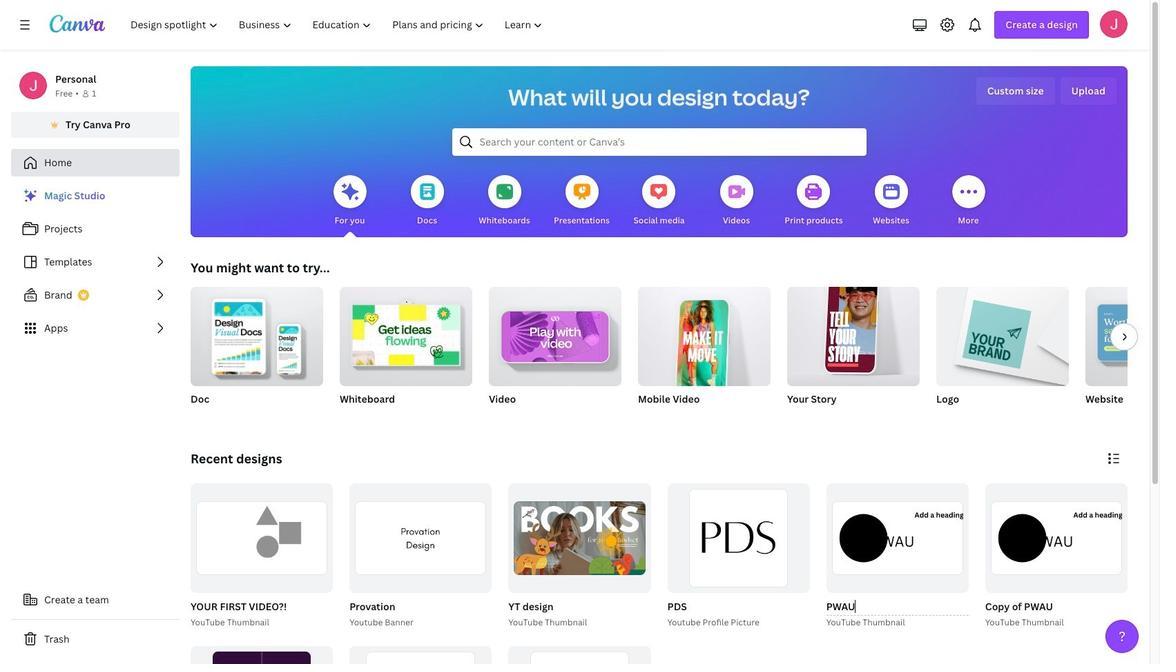 Task type: vqa. For each thing, say whether or not it's contained in the screenshot.
"search field"
yes



Task type: locate. For each thing, give the bounding box(es) containing it.
top level navigation element
[[122, 11, 555, 39]]

group
[[787, 279, 920, 424], [787, 279, 920, 387], [191, 282, 323, 424], [191, 282, 323, 387], [340, 282, 472, 424], [340, 282, 472, 387], [489, 282, 621, 424], [489, 282, 621, 387], [638, 282, 771, 424], [638, 282, 771, 395], [936, 287, 1069, 424], [1085, 287, 1160, 424], [188, 484, 333, 630], [191, 484, 333, 594], [347, 484, 492, 630], [349, 484, 492, 594], [506, 484, 651, 630], [508, 484, 651, 594], [665, 484, 810, 630], [667, 484, 810, 594], [824, 484, 969, 630], [982, 484, 1128, 630], [191, 647, 333, 665], [349, 647, 492, 665], [508, 647, 651, 665]]

Search search field
[[480, 129, 839, 155]]

list
[[11, 182, 180, 342]]

None field
[[826, 599, 969, 616]]

None search field
[[452, 128, 866, 156]]



Task type: describe. For each thing, give the bounding box(es) containing it.
james peterson image
[[1100, 10, 1128, 38]]



